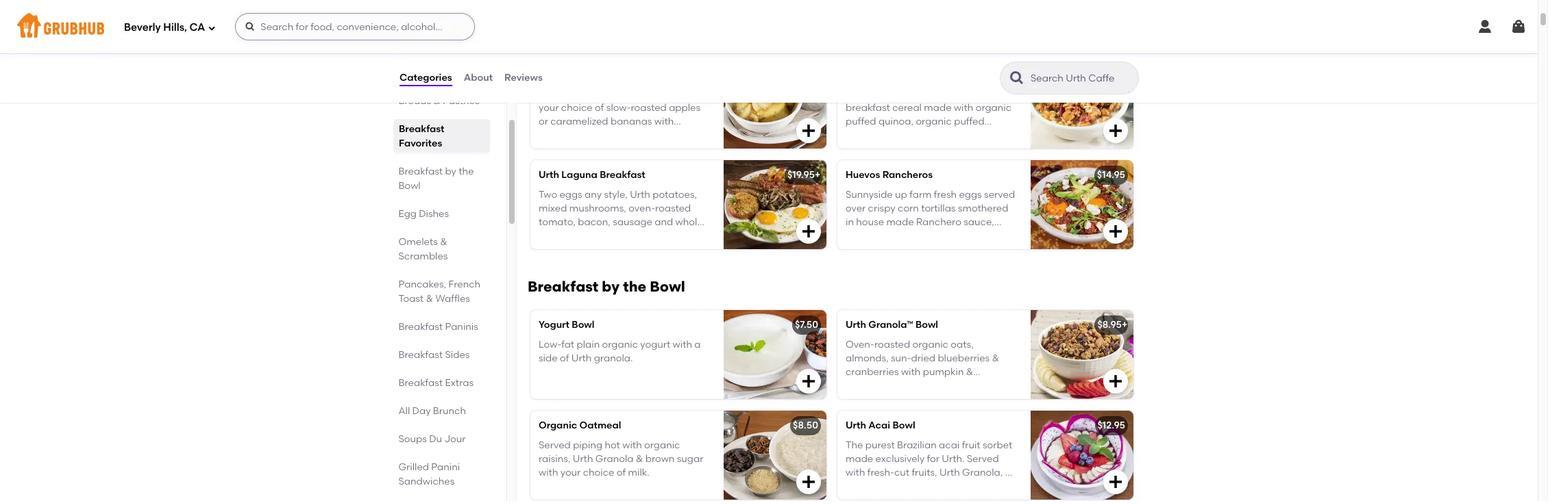 Task type: vqa. For each thing, say whether or not it's contained in the screenshot.
svg icon in the Main Navigation navigation
no



Task type: describe. For each thing, give the bounding box(es) containing it.
+ for $19.95
[[815, 170, 821, 181]]

+ for $8.95
[[1122, 320, 1128, 331]]

urth bread pudding breakfast image
[[724, 60, 827, 149]]

french
[[449, 279, 481, 291]]

in
[[648, 130, 656, 142]]

grilled
[[399, 462, 429, 474]]

about button
[[463, 53, 494, 103]]

$8.95 button
[[838, 60, 1134, 149]]

breakfast sides
[[399, 350, 470, 361]]

breakfast inside breakfast favorites tab
[[399, 123, 444, 135]]

bread
[[562, 69, 590, 80]]

breakfast up the style,
[[600, 170, 645, 181]]

toast.
[[570, 231, 597, 242]]

with up apples
[[675, 88, 694, 100]]

$8.95 for $8.95 +
[[1098, 320, 1122, 331]]

organic
[[539, 420, 577, 432]]

eggs
[[560, 189, 582, 201]]

acai
[[869, 420, 890, 432]]

bananas
[[611, 116, 652, 128]]

side
[[539, 353, 558, 365]]

with right hot
[[623, 440, 642, 451]]

& inside the served piping hot with organic raisins, urth granola & brown sugar with your choice of milk.
[[636, 454, 643, 465]]

Search Urth Caffe search field
[[1029, 72, 1134, 85]]

roasted for bananas
[[631, 102, 667, 114]]

sides
[[445, 350, 470, 361]]

breakfast paninis
[[399, 321, 479, 333]]

grilled panini sandwiches
[[399, 462, 460, 488]]

granola.
[[594, 353, 633, 365]]

sugar
[[677, 454, 703, 465]]

reviews
[[504, 72, 543, 84]]

low-fat plain organic yogurt with a side of urth granola.
[[539, 339, 701, 365]]

search icon image
[[1009, 70, 1025, 86]]

plain
[[577, 339, 600, 351]]

& inside breads & pastries tab
[[434, 95, 441, 107]]

a
[[695, 339, 701, 351]]

$8.50
[[793, 420, 818, 432]]

served piping hot with organic raisins, urth granola & brown sugar with your choice of milk.
[[539, 440, 703, 479]]

pudding
[[592, 69, 632, 80]]

urth left granola™ at the right of the page
[[846, 320, 866, 331]]

wheat
[[539, 231, 568, 242]]

caramelized
[[551, 116, 608, 128]]

bowl inside breakfast by the bowl
[[399, 180, 421, 192]]

Search for food, convenience, alcohol... search field
[[235, 13, 475, 40]]

1 horizontal spatial by
[[602, 278, 620, 296]]

oatmeal
[[579, 420, 621, 432]]

with up l.a.!
[[654, 116, 674, 128]]

oven-
[[629, 203, 655, 214]]

breads & pastries tab
[[399, 94, 485, 108]]

hot
[[605, 440, 620, 451]]

all day brunch tab
[[399, 404, 485, 419]]

beverly
[[124, 21, 161, 33]]

panini
[[432, 462, 460, 474]]

urth inside low-fat plain organic yogurt with a side of urth granola.
[[571, 353, 592, 365]]

bread
[[569, 88, 598, 100]]

categories button
[[399, 53, 453, 103]]

breads
[[399, 95, 431, 107]]

breakfast favorites
[[399, 123, 444, 149]]

$19.95 +
[[787, 170, 821, 181]]

omelets & scrambles tab
[[399, 235, 485, 264]]

paninis
[[445, 321, 479, 333]]

urth up two
[[539, 170, 559, 181]]

by inside breakfast by the bowl tab
[[445, 166, 457, 178]]

breakfast favorites tab
[[399, 122, 485, 151]]

organic oatmeal
[[539, 420, 621, 432]]

grilled panini sandwiches tab
[[399, 461, 485, 489]]

bowl up plain
[[572, 320, 595, 331]]

beverly hills, ca
[[124, 21, 205, 33]]

breakfast paninis tab
[[399, 320, 485, 334]]

mushrooms,
[[569, 203, 626, 214]]

breakfast extras
[[399, 378, 474, 389]]

urth granola™ bowl
[[846, 320, 938, 331]]

of inside the served piping hot with organic raisins, urth granola & brown sugar with your choice of milk.
[[617, 468, 626, 479]]

urth laguna breakfast image
[[724, 161, 827, 250]]

the inside tab
[[459, 166, 474, 178]]

huevos
[[846, 170, 880, 181]]

du
[[430, 434, 442, 445]]

organic inside the served piping hot with organic raisins, urth granola & brown sugar with your choice of milk.
[[644, 440, 680, 451]]

yogurt
[[640, 339, 670, 351]]

laguna
[[562, 170, 598, 181]]

low-
[[539, 339, 561, 351]]

bowl up yogurt
[[650, 278, 685, 296]]

fat
[[561, 339, 574, 351]]

urth granola™ bowl image
[[1031, 311, 1134, 400]]

apples
[[669, 102, 701, 114]]

warm bread pudding served with your choice of slow-roasted apples or caramelized bananas with steamed milk. the best in l.a.!
[[539, 88, 701, 142]]

the
[[606, 130, 623, 142]]

soups du jour
[[399, 434, 466, 445]]

mixed
[[539, 203, 567, 214]]

svg image for $8.95
[[1108, 123, 1124, 139]]

svg image for urth laguna breakfast
[[801, 224, 817, 240]]

of inside low-fat plain organic yogurt with a side of urth granola.
[[560, 353, 569, 365]]

pancakes, french toast & waffles
[[399, 279, 481, 305]]

pastries
[[443, 95, 480, 107]]

yogurt bowl image
[[724, 311, 827, 400]]

with down 'raisins,' in the left bottom of the page
[[539, 468, 558, 479]]

& inside omelets & scrambles
[[440, 236, 448, 248]]

svg image for urth granola™ bowl
[[1108, 374, 1124, 390]]

slow-
[[606, 102, 631, 114]]

bowl right granola™ at the right of the page
[[916, 320, 938, 331]]

breakfast inside breakfast paninis tab
[[399, 321, 443, 333]]

breakfast extras tab
[[399, 376, 485, 391]]

jour
[[445, 434, 466, 445]]

svg image for urth bread pudding breakfast
[[801, 123, 817, 139]]

svg image for $8.50
[[801, 474, 817, 491]]

whole
[[676, 217, 703, 228]]

waffles
[[436, 293, 470, 305]]

omelets
[[399, 236, 438, 248]]

pancakes, french toast & waffles tab
[[399, 278, 485, 306]]

yogurt
[[539, 320, 570, 331]]



Task type: locate. For each thing, give the bounding box(es) containing it.
choice inside warm bread pudding served with your choice of slow-roasted apples or caramelized bananas with steamed milk. the best in l.a.!
[[561, 102, 593, 114]]

served
[[641, 88, 672, 100]]

milk.
[[582, 130, 604, 142], [628, 468, 649, 479]]

svg image
[[1477, 19, 1493, 35], [208, 24, 216, 32], [801, 123, 817, 139], [801, 224, 817, 240], [801, 374, 817, 390], [1108, 374, 1124, 390], [1108, 474, 1124, 491]]

breakfast inside breakfast extras tab
[[399, 378, 443, 389]]

1 horizontal spatial your
[[560, 468, 581, 479]]

1 vertical spatial organic
[[644, 440, 680, 451]]

the
[[459, 166, 474, 178], [623, 278, 646, 296]]

1 vertical spatial your
[[560, 468, 581, 479]]

urth down piping
[[573, 454, 593, 465]]

extras
[[445, 378, 474, 389]]

svg image
[[1511, 19, 1527, 35], [245, 21, 256, 32], [1108, 123, 1124, 139], [1108, 224, 1124, 240], [801, 474, 817, 491]]

$19.95
[[787, 170, 815, 181]]

omelets & scrambles
[[399, 236, 448, 263]]

1 horizontal spatial breakfast by the bowl
[[528, 278, 685, 296]]

0 vertical spatial the
[[459, 166, 474, 178]]

breakfast inside breakfast by the bowl tab
[[399, 166, 443, 178]]

1 vertical spatial milk.
[[628, 468, 649, 479]]

with left a
[[673, 339, 692, 351]]

0 vertical spatial milk.
[[582, 130, 604, 142]]

about
[[464, 72, 493, 84]]

your down warm
[[539, 102, 559, 114]]

or
[[539, 116, 548, 128]]

0 horizontal spatial the
[[459, 166, 474, 178]]

l.a.!
[[659, 130, 678, 142]]

svg image for yogurt bowl
[[801, 374, 817, 390]]

1 horizontal spatial the
[[623, 278, 646, 296]]

your
[[539, 102, 559, 114], [560, 468, 581, 479]]

choice down granola
[[583, 468, 614, 479]]

roasted for and
[[655, 203, 691, 214]]

roasted inside two eggs any style, urth potatoes, mixed mushrooms, oven-roasted tomato, bacon, sausage and whole wheat toast.
[[655, 203, 691, 214]]

0 vertical spatial $8.95
[[1101, 69, 1125, 80]]

warm
[[539, 88, 567, 100]]

pudding
[[600, 88, 639, 100]]

svg image for urth acai bowl
[[1108, 474, 1124, 491]]

soups du jour tab
[[399, 432, 485, 447]]

best
[[626, 130, 646, 142]]

with inside low-fat plain organic yogurt with a side of urth granola.
[[673, 339, 692, 351]]

& down pancakes,
[[426, 293, 434, 305]]

of inside warm bread pudding served with your choice of slow-roasted apples or caramelized bananas with steamed milk. the best in l.a.!
[[595, 102, 604, 114]]

hills,
[[163, 21, 187, 33]]

organic up brown at left bottom
[[644, 440, 680, 451]]

1 vertical spatial choice
[[583, 468, 614, 479]]

0 vertical spatial +
[[815, 170, 821, 181]]

urth acai bowl
[[846, 420, 915, 432]]

granola
[[595, 454, 634, 465]]

urth
[[539, 69, 559, 80], [539, 170, 559, 181], [630, 189, 650, 201], [846, 320, 866, 331], [571, 353, 592, 365], [846, 420, 866, 432], [573, 454, 593, 465]]

urth down plain
[[571, 353, 592, 365]]

0 horizontal spatial by
[[445, 166, 457, 178]]

served
[[539, 440, 571, 451]]

milk. down 'caramelized'
[[582, 130, 604, 142]]

1 horizontal spatial organic
[[644, 440, 680, 451]]

breakfast up breakfast extras
[[399, 350, 443, 361]]

roasted
[[631, 102, 667, 114], [655, 203, 691, 214]]

1 horizontal spatial milk.
[[628, 468, 649, 479]]

breakfast by the bowl up the dishes
[[399, 166, 474, 192]]

and
[[655, 217, 673, 228]]

style,
[[604, 189, 628, 201]]

0 horizontal spatial of
[[560, 353, 569, 365]]

organic up "granola."
[[602, 339, 638, 351]]

the up yogurt
[[623, 278, 646, 296]]

toast
[[399, 293, 424, 305]]

1 horizontal spatial of
[[595, 102, 604, 114]]

categories
[[400, 72, 452, 84]]

1 horizontal spatial +
[[1122, 320, 1128, 331]]

scrambles
[[399, 251, 448, 263]]

pancakes,
[[399, 279, 447, 291]]

breakfast by the bowl tab
[[399, 164, 485, 193]]

$7.50
[[795, 320, 818, 331]]

egg dishes
[[399, 208, 449, 220]]

$12.95
[[1098, 420, 1125, 432]]

& left brown at left bottom
[[636, 454, 643, 465]]

milk. inside warm bread pudding served with your choice of slow-roasted apples or caramelized bananas with steamed milk. the best in l.a.!
[[582, 130, 604, 142]]

breads & pastries
[[399, 95, 480, 107]]

1 vertical spatial by
[[602, 278, 620, 296]]

0 vertical spatial breakfast by the bowl
[[399, 166, 474, 192]]

& up the scrambles
[[440, 236, 448, 248]]

2 vertical spatial of
[[617, 468, 626, 479]]

huevos rancheros
[[846, 170, 933, 181]]

organic inside low-fat plain organic yogurt with a side of urth granola.
[[602, 339, 638, 351]]

main navigation navigation
[[0, 0, 1538, 53]]

two
[[539, 189, 557, 201]]

0 horizontal spatial organic
[[602, 339, 638, 351]]

choice up 'caramelized'
[[561, 102, 593, 114]]

organic oatmeal image
[[724, 411, 827, 501]]

breakfast up yogurt bowl
[[528, 278, 599, 296]]

urth bread pudding breakfast
[[539, 69, 680, 80]]

two eggs any style, urth potatoes, mixed mushrooms, oven-roasted tomato, bacon, sausage and whole wheat toast.
[[539, 189, 703, 242]]

roasted down potatoes,
[[655, 203, 691, 214]]

sausage
[[613, 217, 652, 228]]

potatoes,
[[653, 189, 697, 201]]

urth left acai
[[846, 420, 866, 432]]

0 horizontal spatial breakfast by the bowl
[[399, 166, 474, 192]]

all
[[399, 406, 410, 417]]

steamed
[[539, 130, 580, 142]]

soups
[[399, 434, 427, 445]]

choice inside the served piping hot with organic raisins, urth granola & brown sugar with your choice of milk.
[[583, 468, 614, 479]]

raisins,
[[539, 454, 571, 465]]

by down breakfast favorites tab
[[445, 166, 457, 178]]

0 vertical spatial organic
[[602, 339, 638, 351]]

1 vertical spatial of
[[560, 353, 569, 365]]

your down 'raisins,' in the left bottom of the page
[[560, 468, 581, 479]]

by
[[445, 166, 457, 178], [602, 278, 620, 296]]

1 vertical spatial $8.95
[[1098, 320, 1122, 331]]

& inside pancakes, french toast & waffles
[[426, 293, 434, 305]]

urth crunch gluten-free cereal image
[[1031, 60, 1134, 149]]

1 vertical spatial breakfast by the bowl
[[528, 278, 685, 296]]

of down "fat"
[[560, 353, 569, 365]]

& right breads
[[434, 95, 441, 107]]

milk. inside the served piping hot with organic raisins, urth granola & brown sugar with your choice of milk.
[[628, 468, 649, 479]]

1 vertical spatial the
[[623, 278, 646, 296]]

2 horizontal spatial of
[[617, 468, 626, 479]]

$8.95
[[1101, 69, 1125, 80], [1098, 320, 1122, 331]]

breakfast up the "day" on the bottom left
[[399, 378, 443, 389]]

breakfast inside tab
[[399, 350, 443, 361]]

brunch
[[433, 406, 466, 417]]

urth up warm
[[539, 69, 559, 80]]

breakfast by the bowl up yogurt bowl
[[528, 278, 685, 296]]

1 vertical spatial +
[[1122, 320, 1128, 331]]

sandwiches
[[399, 476, 455, 488]]

by up low-fat plain organic yogurt with a side of urth granola.
[[602, 278, 620, 296]]

bacon,
[[578, 217, 611, 228]]

breakfast by the bowl inside tab
[[399, 166, 474, 192]]

0 vertical spatial by
[[445, 166, 457, 178]]

0 horizontal spatial milk.
[[582, 130, 604, 142]]

0 horizontal spatial +
[[815, 170, 821, 181]]

of down granola
[[617, 468, 626, 479]]

breakfast down toast
[[399, 321, 443, 333]]

urth acai bowl image
[[1031, 411, 1134, 501]]

breakfast up favorites
[[399, 123, 444, 135]]

piping
[[573, 440, 602, 451]]

0 horizontal spatial your
[[539, 102, 559, 114]]

granola™
[[869, 320, 913, 331]]

your inside warm bread pudding served with your choice of slow-roasted apples or caramelized bananas with steamed milk. the best in l.a.!
[[539, 102, 559, 114]]

$8.95 for $8.95
[[1101, 69, 1125, 80]]

choice
[[561, 102, 593, 114], [583, 468, 614, 479]]

1 vertical spatial roasted
[[655, 203, 691, 214]]

roasted down served on the left top of the page
[[631, 102, 667, 114]]

organic
[[602, 339, 638, 351], [644, 440, 680, 451]]

roasted inside warm bread pudding served with your choice of slow-roasted apples or caramelized bananas with steamed milk. the best in l.a.!
[[631, 102, 667, 114]]

egg dishes tab
[[399, 207, 485, 221]]

breakfast by the bowl
[[399, 166, 474, 192], [528, 278, 685, 296]]

rancheros
[[883, 170, 933, 181]]

0 vertical spatial of
[[595, 102, 604, 114]]

breakfast up served on the left top of the page
[[634, 69, 680, 80]]

urth inside two eggs any style, urth potatoes, mixed mushrooms, oven-roasted tomato, bacon, sausage and whole wheat toast.
[[630, 189, 650, 201]]

the down breakfast favorites tab
[[459, 166, 474, 178]]

bowl right acai
[[893, 420, 915, 432]]

urth up oven-
[[630, 189, 650, 201]]

milk. down brown at left bottom
[[628, 468, 649, 479]]

bowl up the egg
[[399, 180, 421, 192]]

huevos rancheros image
[[1031, 161, 1134, 250]]

breakfast sides tab
[[399, 348, 485, 363]]

svg image for $14.95
[[1108, 224, 1124, 240]]

dishes
[[419, 208, 449, 220]]

your inside the served piping hot with organic raisins, urth granola & brown sugar with your choice of milk.
[[560, 468, 581, 479]]

favorites
[[399, 138, 442, 149]]

$8.95 inside button
[[1101, 69, 1125, 80]]

brown
[[645, 454, 675, 465]]

breakfast down favorites
[[399, 166, 443, 178]]

0 vertical spatial your
[[539, 102, 559, 114]]

tomato,
[[539, 217, 576, 228]]

0 vertical spatial choice
[[561, 102, 593, 114]]

with
[[675, 88, 694, 100], [654, 116, 674, 128], [673, 339, 692, 351], [623, 440, 642, 451], [539, 468, 558, 479]]

of left slow-
[[595, 102, 604, 114]]

any
[[585, 189, 602, 201]]

urth laguna breakfast
[[539, 170, 645, 181]]

0 vertical spatial roasted
[[631, 102, 667, 114]]

urth inside the served piping hot with organic raisins, urth granola & brown sugar with your choice of milk.
[[573, 454, 593, 465]]

ca
[[189, 21, 205, 33]]

all day brunch
[[399, 406, 466, 417]]



